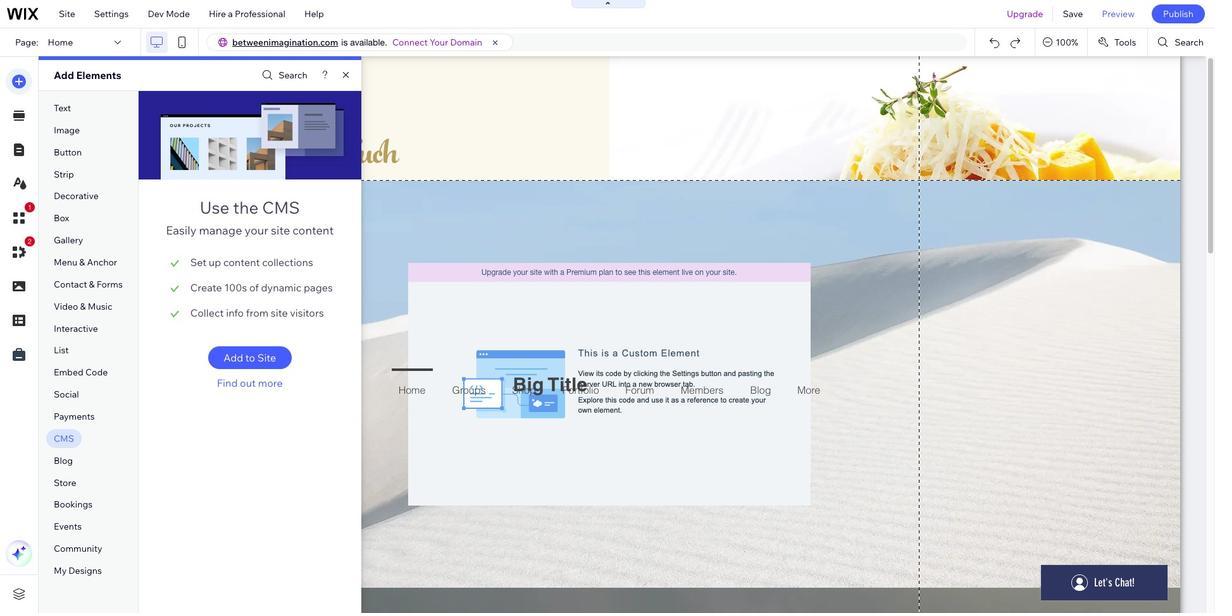 Task type: vqa. For each thing, say whether or not it's contained in the screenshot.
https://www.wix.com/mysite Connect Your Domain
no



Task type: describe. For each thing, give the bounding box(es) containing it.
add for add to site
[[224, 352, 243, 365]]

your
[[430, 37, 448, 48]]

dev mode
[[148, 8, 190, 20]]

bookings
[[54, 500, 93, 511]]

designs
[[69, 566, 102, 577]]

available.
[[350, 37, 387, 47]]

publish button
[[1152, 4, 1205, 23]]

0 vertical spatial search
[[1175, 37, 1204, 48]]

gallery
[[54, 235, 83, 246]]

hire a professional
[[209, 8, 285, 20]]

interactive
[[54, 323, 98, 335]]

button
[[54, 147, 82, 158]]

set up content collections
[[190, 256, 313, 269]]

2
[[28, 238, 32, 246]]

100s
[[224, 282, 247, 294]]

find out more
[[217, 377, 283, 390]]

of
[[249, 282, 259, 294]]

payments
[[54, 411, 95, 423]]

image
[[54, 125, 80, 136]]

add to site
[[224, 352, 276, 365]]

add for add elements
[[54, 69, 74, 82]]

connect
[[392, 37, 428, 48]]

elements
[[76, 69, 121, 82]]

community
[[54, 544, 102, 555]]

add elements
[[54, 69, 121, 82]]

to
[[245, 352, 255, 365]]

more
[[258, 377, 283, 390]]

site inside button
[[257, 352, 276, 365]]

events
[[54, 522, 82, 533]]

video & music
[[54, 301, 112, 313]]

0 vertical spatial search button
[[1148, 28, 1215, 56]]

text
[[54, 103, 71, 114]]

social
[[54, 389, 79, 401]]

from
[[246, 307, 269, 320]]

embed code
[[54, 367, 108, 379]]

menu & anchor
[[54, 257, 117, 268]]

100% button
[[1036, 28, 1087, 56]]

& for contact
[[89, 279, 95, 290]]

collections
[[262, 256, 313, 269]]

1 vertical spatial content
[[223, 256, 260, 269]]

your
[[245, 223, 268, 238]]

find
[[217, 377, 238, 390]]

my
[[54, 566, 67, 577]]

& for video
[[80, 301, 86, 313]]

0 horizontal spatial cms
[[54, 434, 74, 445]]

pages
[[304, 282, 333, 294]]

save button
[[1053, 0, 1093, 28]]

add to site button
[[208, 347, 292, 370]]

strip
[[54, 169, 74, 180]]

tools button
[[1088, 28, 1148, 56]]

is available. connect your domain
[[341, 37, 482, 48]]

betweenimagination.com
[[232, 37, 338, 48]]

contact & forms
[[54, 279, 123, 290]]

100%
[[1056, 37, 1078, 48]]

collect info from site visitors
[[190, 307, 324, 320]]



Task type: locate. For each thing, give the bounding box(es) containing it.
easily
[[166, 223, 196, 238]]

1 horizontal spatial content
[[293, 223, 334, 238]]

site inside "use the cms easily manage your site content"
[[271, 223, 290, 238]]

0 vertical spatial content
[[293, 223, 334, 238]]

a
[[228, 8, 233, 20]]

use the cms easily manage your site content
[[166, 197, 334, 238]]

add left to
[[224, 352, 243, 365]]

cms up the blog
[[54, 434, 74, 445]]

set
[[190, 256, 207, 269]]

1 horizontal spatial cms
[[262, 197, 300, 218]]

1 horizontal spatial site
[[257, 352, 276, 365]]

out
[[240, 377, 256, 390]]

0 vertical spatial cms
[[262, 197, 300, 218]]

the
[[233, 197, 259, 218]]

search button down betweenimagination.com
[[259, 66, 307, 84]]

site right your
[[271, 223, 290, 238]]

1 horizontal spatial add
[[224, 352, 243, 365]]

search down publish
[[1175, 37, 1204, 48]]

upgrade
[[1007, 8, 1043, 20]]

create 100s of dynamic pages
[[190, 282, 333, 294]]

find out more button
[[208, 377, 292, 390]]

professional
[[235, 8, 285, 20]]

2 vertical spatial &
[[80, 301, 86, 313]]

cms inside "use the cms easily manage your site content"
[[262, 197, 300, 218]]

&
[[79, 257, 85, 268], [89, 279, 95, 290], [80, 301, 86, 313]]

video
[[54, 301, 78, 313]]

0 horizontal spatial search
[[279, 70, 307, 81]]

settings
[[94, 8, 129, 20]]

hire
[[209, 8, 226, 20]]

0 vertical spatial site
[[271, 223, 290, 238]]

site
[[271, 223, 290, 238], [271, 307, 288, 320]]

forms
[[97, 279, 123, 290]]

& right video at left
[[80, 301, 86, 313]]

cms up your
[[262, 197, 300, 218]]

0 vertical spatial &
[[79, 257, 85, 268]]

add inside button
[[224, 352, 243, 365]]

1 vertical spatial cms
[[54, 434, 74, 445]]

publish
[[1163, 8, 1194, 20]]

content
[[293, 223, 334, 238], [223, 256, 260, 269]]

create
[[190, 282, 222, 294]]

is
[[341, 37, 348, 47]]

embed
[[54, 367, 83, 379]]

site up home on the top of page
[[59, 8, 75, 20]]

contact
[[54, 279, 87, 290]]

1
[[28, 204, 32, 211]]

0 vertical spatial add
[[54, 69, 74, 82]]

1 vertical spatial &
[[89, 279, 95, 290]]

2 button
[[6, 237, 35, 266]]

anchor
[[87, 257, 117, 268]]

music
[[88, 301, 112, 313]]

0 horizontal spatial add
[[54, 69, 74, 82]]

search button
[[1148, 28, 1215, 56], [259, 66, 307, 84]]

1 vertical spatial search
[[279, 70, 307, 81]]

1 vertical spatial add
[[224, 352, 243, 365]]

content up 100s at the top of page
[[223, 256, 260, 269]]

1 horizontal spatial search
[[1175, 37, 1204, 48]]

decorative
[[54, 191, 99, 202]]

1 horizontal spatial search button
[[1148, 28, 1215, 56]]

add
[[54, 69, 74, 82], [224, 352, 243, 365]]

site right from
[[271, 307, 288, 320]]

home
[[48, 37, 73, 48]]

collect
[[190, 307, 224, 320]]

up
[[209, 256, 221, 269]]

dynamic
[[261, 282, 302, 294]]

store
[[54, 478, 76, 489]]

preview button
[[1093, 0, 1144, 28]]

mode
[[166, 8, 190, 20]]

& for menu
[[79, 257, 85, 268]]

info
[[226, 307, 244, 320]]

list
[[54, 345, 69, 357]]

1 button
[[6, 203, 35, 232]]

help
[[304, 8, 324, 20]]

content inside "use the cms easily manage your site content"
[[293, 223, 334, 238]]

add up text
[[54, 69, 74, 82]]

visitors
[[290, 307, 324, 320]]

save
[[1063, 8, 1083, 20]]

& left forms
[[89, 279, 95, 290]]

preview
[[1102, 8, 1135, 20]]

0 vertical spatial site
[[59, 8, 75, 20]]

domain
[[450, 37, 482, 48]]

search down betweenimagination.com
[[279, 70, 307, 81]]

0 horizontal spatial content
[[223, 256, 260, 269]]

use
[[200, 197, 229, 218]]

my designs
[[54, 566, 102, 577]]

manage
[[199, 223, 242, 238]]

0 horizontal spatial site
[[59, 8, 75, 20]]

0 horizontal spatial search button
[[259, 66, 307, 84]]

cms
[[262, 197, 300, 218], [54, 434, 74, 445]]

& right the menu
[[79, 257, 85, 268]]

1 vertical spatial search button
[[259, 66, 307, 84]]

tools
[[1115, 37, 1136, 48]]

1 vertical spatial site
[[257, 352, 276, 365]]

box
[[54, 213, 69, 224]]

site
[[59, 8, 75, 20], [257, 352, 276, 365]]

1 vertical spatial site
[[271, 307, 288, 320]]

content up collections
[[293, 223, 334, 238]]

site right to
[[257, 352, 276, 365]]

menu
[[54, 257, 77, 268]]

search
[[1175, 37, 1204, 48], [279, 70, 307, 81]]

search button down publish button
[[1148, 28, 1215, 56]]

code
[[85, 367, 108, 379]]

blog
[[54, 456, 73, 467]]

dev
[[148, 8, 164, 20]]



